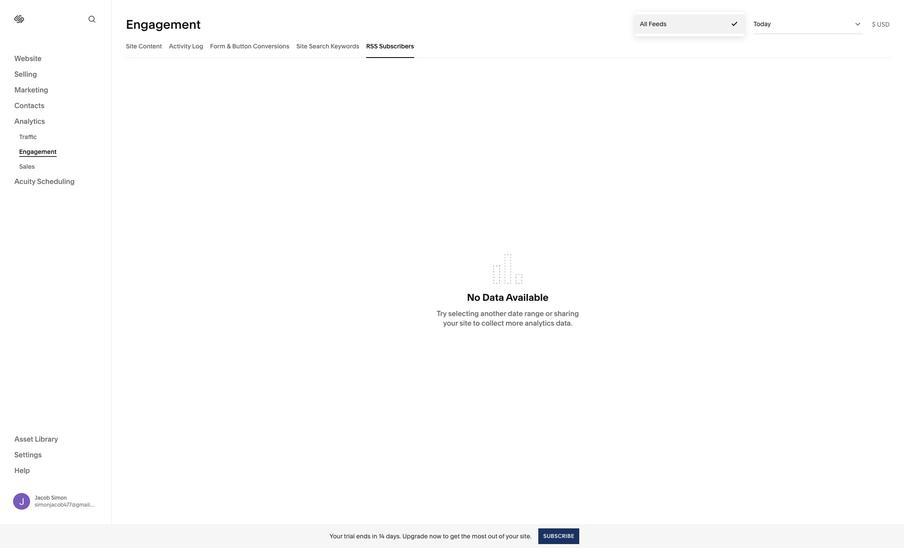 Task type: locate. For each thing, give the bounding box(es) containing it.
feeds
[[644, 20, 662, 28], [649, 20, 667, 28]]

site content
[[126, 42, 162, 50]]

engagement
[[126, 17, 201, 32], [19, 148, 57, 156]]

asset
[[14, 435, 33, 444]]

rss subscribers button
[[367, 34, 414, 58]]

0 horizontal spatial engagement
[[19, 148, 57, 156]]

activity log
[[169, 42, 203, 50]]

in
[[372, 533, 378, 540]]

all inside list box
[[641, 20, 648, 28]]

rss
[[367, 42, 378, 50]]

asset library
[[14, 435, 58, 444]]

collect
[[482, 319, 505, 328]]

scheduling
[[37, 177, 75, 186]]

now
[[430, 533, 442, 540]]

0 vertical spatial to
[[474, 319, 480, 328]]

all feeds for all feeds list box
[[641, 20, 667, 28]]

1 all feeds from the left
[[636, 20, 662, 28]]

all feeds
[[636, 20, 662, 28], [641, 20, 667, 28]]

get
[[451, 533, 460, 540]]

all feeds inside all feeds field
[[636, 20, 662, 28]]

1 vertical spatial your
[[506, 533, 519, 540]]

acuity scheduling
[[14, 177, 75, 186]]

form
[[210, 42, 226, 50]]

your right of
[[506, 533, 519, 540]]

usd
[[878, 20, 891, 28]]

website link
[[14, 54, 97, 64]]

site inside 'button'
[[297, 42, 308, 50]]

your down try
[[444, 319, 458, 328]]

1 site from the left
[[126, 42, 137, 50]]

feeds for all feeds field
[[644, 20, 662, 28]]

1 vertical spatial engagement
[[19, 148, 57, 156]]

activity
[[169, 42, 191, 50]]

selling link
[[14, 69, 97, 80]]

&
[[227, 42, 231, 50]]

1 feeds from the left
[[644, 20, 662, 28]]

all feeds inside all feeds list box
[[641, 20, 667, 28]]

your
[[444, 319, 458, 328], [506, 533, 519, 540]]

available
[[506, 292, 549, 304]]

feeds inside field
[[644, 20, 662, 28]]

to left get on the bottom of the page
[[443, 533, 449, 540]]

all feeds list box
[[636, 14, 745, 34]]

all inside field
[[636, 20, 643, 28]]

tab list
[[126, 34, 891, 58]]

1 horizontal spatial to
[[474, 319, 480, 328]]

jacob
[[35, 495, 50, 501]]

0 horizontal spatial to
[[443, 533, 449, 540]]

website
[[14, 54, 42, 63]]

2 site from the left
[[297, 42, 308, 50]]

the
[[462, 533, 471, 540]]

site left search
[[297, 42, 308, 50]]

data.
[[557, 319, 573, 328]]

2 all feeds from the left
[[641, 20, 667, 28]]

site inside button
[[126, 42, 137, 50]]

site for site search keywords
[[297, 42, 308, 50]]

site left content
[[126, 42, 137, 50]]

days.
[[386, 533, 401, 540]]

your trial ends in 14 days. upgrade now to get the most out of your site.
[[330, 533, 532, 540]]

engagement up content
[[126, 17, 201, 32]]

help
[[14, 466, 30, 475]]

no data available
[[468, 292, 549, 304]]

traffic
[[19, 133, 37, 141]]

2 all from the left
[[641, 20, 648, 28]]

$ usd
[[873, 20, 891, 28]]

simon
[[51, 495, 67, 501]]

form & button conversions button
[[210, 34, 290, 58]]

0 horizontal spatial your
[[444, 319, 458, 328]]

to right site
[[474, 319, 480, 328]]

1 horizontal spatial engagement
[[126, 17, 201, 32]]

site search keywords button
[[297, 34, 360, 58]]

your
[[330, 533, 343, 540]]

All Feeds field
[[636, 14, 745, 34]]

or
[[546, 309, 553, 318]]

site
[[126, 42, 137, 50], [297, 42, 308, 50]]

tab list containing site content
[[126, 34, 891, 58]]

contacts
[[14, 101, 44, 110]]

your inside try selecting another date range or sharing your site to collect more analytics data.
[[444, 319, 458, 328]]

try
[[437, 309, 447, 318]]

site
[[460, 319, 472, 328]]

feeds for all feeds list box
[[649, 20, 667, 28]]

site for site content
[[126, 42, 137, 50]]

feeds inside list box
[[649, 20, 667, 28]]

of
[[499, 533, 505, 540]]

1 all from the left
[[636, 20, 643, 28]]

engagement down traffic
[[19, 148, 57, 156]]

asset library link
[[14, 434, 97, 445]]

rss subscribers
[[367, 42, 414, 50]]

all
[[636, 20, 643, 28], [641, 20, 648, 28]]

to
[[474, 319, 480, 328], [443, 533, 449, 540]]

1 horizontal spatial site
[[297, 42, 308, 50]]

0 horizontal spatial site
[[126, 42, 137, 50]]

0 vertical spatial engagement
[[126, 17, 201, 32]]

data
[[483, 292, 505, 304]]

selecting
[[449, 309, 479, 318]]

ends
[[357, 533, 371, 540]]

content
[[139, 42, 162, 50]]

0 vertical spatial your
[[444, 319, 458, 328]]

today button
[[754, 14, 863, 34]]

marketing link
[[14, 85, 97, 96]]

2 feeds from the left
[[649, 20, 667, 28]]

analytics
[[14, 117, 45, 126]]



Task type: vqa. For each thing, say whether or not it's contained in the screenshot.
visible to the bottom
no



Task type: describe. For each thing, give the bounding box(es) containing it.
range
[[525, 309, 544, 318]]

contacts link
[[14, 101, 97, 111]]

trial
[[344, 533, 355, 540]]

engagement link
[[19, 144, 102, 159]]

try selecting another date range or sharing your site to collect more analytics data.
[[437, 309, 579, 328]]

search
[[309, 42, 330, 50]]

out
[[488, 533, 498, 540]]

sales
[[19, 163, 35, 171]]

all feeds for all feeds field
[[636, 20, 662, 28]]

sales link
[[19, 159, 102, 174]]

all for all feeds field
[[636, 20, 643, 28]]

conversions
[[253, 42, 290, 50]]

help link
[[14, 466, 30, 475]]

acuity
[[14, 177, 35, 186]]

$
[[873, 20, 876, 28]]

marketing
[[14, 86, 48, 94]]

no
[[468, 292, 481, 304]]

site.
[[520, 533, 532, 540]]

analytics
[[525, 319, 555, 328]]

site content button
[[126, 34, 162, 58]]

another
[[481, 309, 507, 318]]

site search keywords
[[297, 42, 360, 50]]

settings link
[[14, 450, 97, 461]]

1 horizontal spatial your
[[506, 533, 519, 540]]

date
[[508, 309, 523, 318]]

sharing
[[555, 309, 579, 318]]

selling
[[14, 70, 37, 79]]

keywords
[[331, 42, 360, 50]]

simonjacob477@gmail.com
[[35, 502, 102, 508]]

to inside try selecting another date range or sharing your site to collect more analytics data.
[[474, 319, 480, 328]]

upgrade
[[403, 533, 428, 540]]

form & button conversions
[[210, 42, 290, 50]]

all for all feeds list box
[[641, 20, 648, 28]]

button
[[232, 42, 252, 50]]

library
[[35, 435, 58, 444]]

settings
[[14, 451, 42, 459]]

log
[[192, 42, 203, 50]]

jacob simon simonjacob477@gmail.com
[[35, 495, 102, 508]]

subscribers
[[380, 42, 414, 50]]

activity log button
[[169, 34, 203, 58]]

more
[[506, 319, 524, 328]]

analytics link
[[14, 117, 97, 127]]

most
[[472, 533, 487, 540]]

1 vertical spatial to
[[443, 533, 449, 540]]

14
[[379, 533, 385, 540]]

acuity scheduling link
[[14, 177, 97, 187]]

today
[[754, 20, 772, 28]]

traffic link
[[19, 130, 102, 144]]



